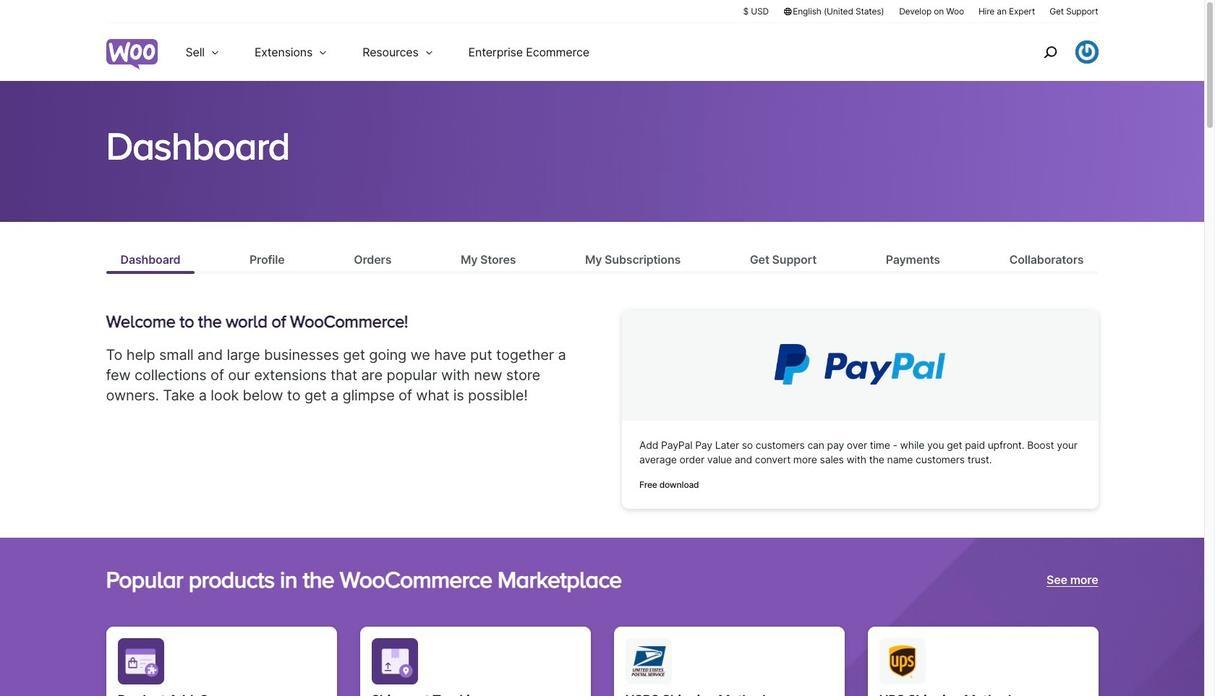 Task type: locate. For each thing, give the bounding box(es) containing it.
open account menu image
[[1076, 41, 1099, 64]]



Task type: describe. For each thing, give the bounding box(es) containing it.
search image
[[1039, 41, 1062, 64]]

service navigation menu element
[[1013, 29, 1099, 76]]



Task type: vqa. For each thing, say whether or not it's contained in the screenshot.
Open account menu icon
yes



